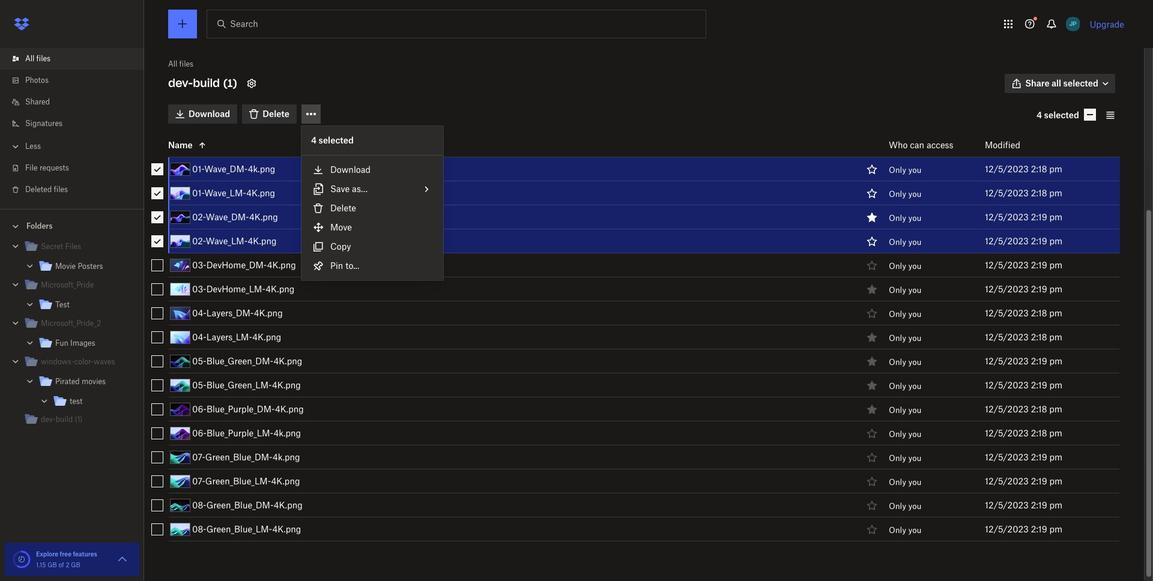 Task type: locate. For each thing, give the bounding box(es) containing it.
2 04- from the top
[[192, 332, 207, 342]]

1 vertical spatial wave_dm-
[[206, 212, 249, 222]]

0 horizontal spatial all files
[[25, 54, 51, 63]]

only you button inside name 01-wave_dm-4k.png, modified 12/5/2023 2:18 pm, element
[[889, 165, 922, 175]]

only you button inside "name 06-blue_purple_lm-4k.png, modified 12/5/2023 2:18 pm," 'element'
[[889, 429, 922, 439]]

green_blue_dm- down blue_purple_lm-
[[205, 452, 273, 462]]

only you inside name 02-wave_dm-4k.png, modified 12/5/2023 2:19 pm, element
[[889, 213, 922, 223]]

5 only you from the top
[[889, 261, 922, 271]]

1 horizontal spatial gb
[[71, 562, 80, 569]]

only you button inside name 08-green_blue_lm-4k.png, modified 12/5/2023 2:19 pm, element
[[889, 526, 922, 535]]

name 02-wave_dm-4k.png, modified 12/5/2023 2:19 pm, element
[[142, 205, 1120, 230]]

you inside name 07-green_blue_lm-4k.png, modified 12/5/2023 2:19 pm, element
[[909, 478, 922, 487]]

only you inside name 04-layers_dm-4k.png, modified 12/5/2023 2:18 pm, element
[[889, 309, 922, 319]]

07-
[[192, 452, 205, 462], [192, 476, 205, 486]]

8 pm from the top
[[1050, 332, 1063, 342]]

name 05-blue_green_dm-4k.png, modified 12/5/2023 2:19 pm, element
[[142, 350, 1120, 374]]

1 vertical spatial 4
[[311, 135, 317, 145]]

2:19 for 03-devhome_lm-4k.png
[[1031, 284, 1048, 294]]

7 only you from the top
[[889, 309, 922, 319]]

06-
[[192, 404, 207, 414], [192, 428, 207, 438]]

green_blue_lm- down 07-green_blue_dm-4k.png link
[[205, 476, 271, 486]]

only inside name 01-wave_dm-4k.png, modified 12/5/2023 2:18 pm, element
[[889, 165, 907, 175]]

12/5/2023 2:19 pm for 08-green_blue_lm-4k.png
[[985, 524, 1063, 534]]

02-wave_lm-4k.png link
[[192, 234, 277, 248]]

4k.png down the 05-blue_green_lm-4k.png link on the bottom of the page
[[275, 404, 304, 414]]

gb
[[48, 562, 57, 569], [71, 562, 80, 569]]

10 pm from the top
[[1050, 380, 1063, 390]]

06- right the /dev-build (1)/06-blue_purple_dm-4k.png icon
[[192, 404, 207, 414]]

0 vertical spatial remove from starred image
[[865, 210, 880, 224]]

name 01-wave_lm-4k.png, modified 12/5/2023 2:18 pm, element
[[142, 181, 1120, 205]]

12 you from the top
[[909, 429, 922, 439]]

16 only you button from the top
[[889, 526, 922, 535]]

blue_purple_dm-
[[207, 404, 275, 414]]

only inside name 04-layers_lm-4k.png, modified 12/5/2023 2:18 pm, element
[[889, 333, 907, 343]]

0 vertical spatial 4
[[1037, 110, 1042, 120]]

gb right '2'
[[71, 562, 80, 569]]

12 only you button from the top
[[889, 429, 922, 439]]

photos
[[25, 76, 49, 85]]

2:18 inside 'element'
[[1031, 428, 1047, 438]]

4k.png up 03-devhome_dm-4k.png
[[248, 236, 277, 246]]

add to starred image inside "name 06-blue_purple_lm-4k.png, modified 12/5/2023 2:18 pm," 'element'
[[865, 426, 880, 441]]

0 vertical spatial 06-
[[192, 404, 207, 414]]

13 you from the top
[[909, 454, 922, 463]]

4k.png up 05-blue_green_dm-4k.png
[[253, 332, 281, 342]]

add to starred image
[[865, 162, 880, 176], [865, 186, 880, 200], [865, 258, 880, 272], [865, 306, 880, 321], [865, 426, 880, 441], [865, 450, 880, 465], [865, 474, 880, 489], [865, 498, 880, 513], [865, 522, 880, 537]]

03- right /dev-build (1)/03-devhome_lm-4k.png icon
[[192, 284, 206, 294]]

15 only from the top
[[889, 502, 907, 511]]

only you inside name 08-green_blue_dm-4k.png, modified 12/5/2023 2:19 pm, element
[[889, 502, 922, 511]]

4 only you button from the top
[[889, 237, 922, 247]]

only for 03-devhome_dm-4k.png
[[889, 261, 907, 271]]

only
[[889, 165, 907, 175], [889, 189, 907, 199], [889, 213, 907, 223], [889, 237, 907, 247], [889, 261, 907, 271], [889, 285, 907, 295], [889, 309, 907, 319], [889, 333, 907, 343], [889, 357, 907, 367], [889, 381, 907, 391], [889, 405, 907, 415], [889, 429, 907, 439], [889, 454, 907, 463], [889, 478, 907, 487], [889, 502, 907, 511], [889, 526, 907, 535]]

only you button inside name 03-devhome_dm-4k.png, modified 12/5/2023 2:19 pm, element
[[889, 261, 922, 271]]

layers_lm-
[[207, 332, 253, 342]]

2 add to starred image from the top
[[865, 186, 880, 200]]

4k.png
[[248, 164, 275, 174], [274, 428, 301, 438], [273, 452, 300, 462]]

1 horizontal spatial files
[[54, 185, 68, 194]]

1 add to starred image from the top
[[865, 162, 880, 176]]

10 2:19 from the top
[[1031, 524, 1048, 534]]

4 12/5/2023 2:19 pm from the top
[[985, 284, 1063, 294]]

1 only from the top
[[889, 165, 907, 175]]

12/5/2023 2:19 pm inside 'element'
[[985, 284, 1063, 294]]

name 06-blue_purple_dm-4k.png, modified 12/5/2023 2:18 pm, element
[[142, 398, 1120, 422]]

green_blue_dm-
[[205, 452, 273, 462], [206, 500, 274, 510]]

12/5/2023 for 04-layers_dm-4k.png
[[985, 308, 1029, 318]]

08- right /dev-build (1)/08-green_blue_dm-4k.png icon at the bottom of page
[[192, 500, 206, 510]]

selected
[[1044, 110, 1080, 120], [319, 135, 354, 145]]

06- right /dev-build (1)/06-blue_purple_lm-4k.png icon
[[192, 428, 207, 438]]

pm for 06-blue_purple_lm-4k.png
[[1050, 428, 1063, 438]]

only you button for 05-blue_green_dm-4k.png
[[889, 357, 922, 367]]

1 vertical spatial 07-
[[192, 476, 205, 486]]

modified
[[985, 140, 1021, 150]]

only you button
[[889, 165, 922, 175], [889, 189, 922, 199], [889, 213, 922, 223], [889, 237, 922, 247], [889, 261, 922, 271], [889, 285, 922, 295], [889, 309, 922, 319], [889, 333, 922, 343], [889, 357, 922, 367], [889, 381, 922, 391], [889, 405, 922, 415], [889, 429, 922, 439], [889, 454, 922, 463], [889, 478, 922, 487], [889, 502, 922, 511], [889, 526, 922, 535]]

only you for 07-green_blue_lm-4k.png
[[889, 478, 922, 487]]

0 vertical spatial 04-
[[192, 308, 207, 318]]

4k.png up 08-green_blue_dm-4k.png
[[271, 476, 300, 486]]

/dev-build (1)/01-wave_lm-4k.png image
[[170, 187, 190, 200]]

green_blue_lm- down 08-green_blue_dm-4k.png link
[[206, 524, 272, 534]]

2:18 for 01-wave_dm-4k.png
[[1031, 164, 1047, 174]]

gb left the of
[[48, 562, 57, 569]]

only you inside name 05-blue_green_lm-4k.png, modified 12/5/2023 2:19 pm, element
[[889, 381, 922, 391]]

only you inside name 02-wave_lm-4k.png, modified 12/5/2023 2:19 pm, element
[[889, 237, 922, 247]]

1 06- from the top
[[192, 404, 207, 414]]

12/5/2023 for 08-green_blue_dm-4k.png
[[985, 500, 1029, 510]]

devhome_dm-
[[206, 260, 267, 270]]

only you button inside name 02-wave_lm-4k.png, modified 12/5/2023 2:19 pm, element
[[889, 237, 922, 247]]

11 pm from the top
[[1050, 404, 1063, 414]]

1.15
[[36, 562, 46, 569]]

12/5/2023 for 04-layers_lm-4k.png
[[985, 332, 1029, 342]]

0 horizontal spatial 4 selected
[[311, 135, 354, 145]]

15 12/5/2023 from the top
[[985, 500, 1029, 510]]

5 pm from the top
[[1050, 260, 1063, 270]]

1 2:18 from the top
[[1031, 164, 1047, 174]]

pin to... menu item
[[302, 257, 443, 276]]

4 12/5/2023 2:18 pm from the top
[[985, 332, 1063, 342]]

fun images
[[55, 339, 95, 348]]

02- right /dev-build (1)/02-wave_lm-4k.png image
[[192, 236, 206, 246]]

9 2:19 from the top
[[1031, 500, 1048, 510]]

only you inside name 07-green_blue_lm-4k.png, modified 12/5/2023 2:19 pm, element
[[889, 478, 922, 487]]

4 add to starred image from the top
[[865, 306, 880, 321]]

only you button for 02-wave_dm-4k.png
[[889, 213, 922, 223]]

move menu item
[[302, 218, 443, 237]]

only inside name 03-devhome_lm-4k.png, modified 12/5/2023 2:19 pm, 'element'
[[889, 285, 907, 295]]

wave_lm-
[[204, 188, 246, 198], [206, 236, 248, 246]]

remove from starred image inside name 05-blue_green_dm-4k.png, modified 12/5/2023 2:19 pm, element
[[865, 354, 880, 369]]

menu
[[302, 126, 443, 281]]

only you inside name 01-wave_dm-4k.png, modified 12/5/2023 2:18 pm, element
[[889, 165, 922, 175]]

name 08-green_blue_dm-4k.png, modified 12/5/2023 2:19 pm, element
[[142, 494, 1120, 518]]

12/5/2023 for 06-blue_purple_lm-4k.png
[[985, 428, 1029, 438]]

05- for blue_green_dm-
[[192, 356, 206, 366]]

01-wave_dm-4k.png
[[192, 164, 275, 174]]

2 2:19 from the top
[[1031, 236, 1048, 246]]

12/5/2023 2:19 pm
[[985, 212, 1063, 222], [985, 236, 1063, 246], [985, 260, 1063, 270], [985, 284, 1063, 294], [985, 356, 1063, 366], [985, 380, 1063, 390], [985, 452, 1063, 462], [985, 476, 1063, 486], [985, 500, 1063, 510], [985, 524, 1063, 534]]

files
[[36, 54, 51, 63], [179, 60, 194, 69], [54, 185, 68, 194]]

only for 01-wave_dm-4k.png
[[889, 165, 907, 175]]

only you button inside name 02-wave_dm-4k.png, modified 12/5/2023 2:19 pm, element
[[889, 213, 922, 223]]

1 vertical spatial green_blue_lm-
[[206, 524, 272, 534]]

4k.png down 08-green_blue_dm-4k.png link
[[272, 524, 301, 534]]

12/5/2023 for 07-green_blue_lm-4k.png
[[985, 476, 1029, 486]]

12/5/2023 for 07-green_blue_dm-4k.png
[[985, 452, 1029, 462]]

name 07-green_blue_dm-4k.png, modified 12/5/2023 2:19 pm, element
[[142, 446, 1120, 470]]

all up dev-
[[168, 60, 177, 69]]

8 12/5/2023 2:19 pm from the top
[[985, 476, 1063, 486]]

group
[[0, 235, 144, 439]]

you inside name 01-wave_dm-4k.png, modified 12/5/2023 2:18 pm, element
[[909, 165, 922, 175]]

only inside name 07-green_blue_dm-4k.png, modified 12/5/2023 2:19 pm, element
[[889, 454, 907, 463]]

1 04- from the top
[[192, 308, 207, 318]]

2 12/5/2023 2:19 pm from the top
[[985, 236, 1063, 246]]

7 2:19 from the top
[[1031, 452, 1048, 462]]

3 only from the top
[[889, 213, 907, 223]]

/dev-build (1)/02-wave_lm-4k.png image
[[170, 235, 190, 248]]

name 06-blue_purple_lm-4k.png, modified 12/5/2023 2:18 pm, element
[[142, 422, 1120, 446]]

only for 08-green_blue_lm-4k.png
[[889, 526, 907, 535]]

16 12/5/2023 from the top
[[985, 524, 1029, 534]]

1 12/5/2023 2:19 pm from the top
[[985, 212, 1063, 222]]

15 only you from the top
[[889, 502, 922, 511]]

06- for blue_purple_lm-
[[192, 428, 207, 438]]

0 vertical spatial green_blue_lm-
[[205, 476, 271, 486]]

deleted
[[25, 185, 52, 194]]

shared
[[25, 97, 50, 106]]

4k.png for 05-blue_green_dm-4k.png
[[274, 356, 302, 366]]

2:19
[[1031, 212, 1048, 222], [1031, 236, 1048, 246], [1031, 260, 1048, 270], [1031, 284, 1048, 294], [1031, 356, 1048, 366], [1031, 380, 1048, 390], [1031, 452, 1048, 462], [1031, 476, 1048, 486], [1031, 500, 1048, 510], [1031, 524, 1048, 534]]

04-
[[192, 308, 207, 318], [192, 332, 207, 342]]

12/5/2023 2:18 pm inside 'element'
[[985, 428, 1063, 438]]

only you button inside name 03-devhome_lm-4k.png, modified 12/5/2023 2:19 pm, 'element'
[[889, 285, 922, 295]]

only you button for 07-green_blue_lm-4k.png
[[889, 478, 922, 487]]

list containing all files
[[0, 41, 144, 209]]

8 only from the top
[[889, 333, 907, 343]]

all up photos
[[25, 54, 34, 63]]

1 horizontal spatial 4 selected
[[1037, 110, 1080, 120]]

copy menu item
[[302, 237, 443, 257]]

05-blue_green_dm-4k.png
[[192, 356, 302, 366]]

you inside name 05-blue_green_lm-4k.png, modified 12/5/2023 2:19 pm, element
[[909, 381, 922, 391]]

0 vertical spatial 4k.png
[[248, 164, 275, 174]]

only you button inside name 07-green_blue_dm-4k.png, modified 12/5/2023 2:19 pm, element
[[889, 454, 922, 463]]

dev-
[[168, 76, 193, 90]]

you for 03-devhome_lm-4k.png
[[909, 285, 922, 295]]

12/5/2023 2:19 pm for 03-devhome_lm-4k.png
[[985, 284, 1063, 294]]

2:18
[[1031, 164, 1047, 174], [1031, 188, 1047, 198], [1031, 308, 1047, 318], [1031, 332, 1047, 342], [1031, 404, 1047, 414], [1031, 428, 1047, 438]]

4k.png up "06-blue_purple_dm-4k.png"
[[272, 380, 301, 390]]

11 only from the top
[[889, 405, 907, 415]]

less
[[25, 142, 41, 151]]

1 vertical spatial 06-
[[192, 428, 207, 438]]

table
[[142, 133, 1120, 542]]

14 you from the top
[[909, 478, 922, 487]]

13 12/5/2023 from the top
[[985, 452, 1029, 462]]

you inside name 04-layers_lm-4k.png, modified 12/5/2023 2:18 pm, element
[[909, 333, 922, 343]]

4k.png down 03-devhome_lm-4k.png link
[[254, 308, 283, 318]]

5 only you button from the top
[[889, 261, 922, 271]]

add to starred image
[[865, 234, 880, 248]]

5 12/5/2023 2:19 pm from the top
[[985, 356, 1063, 366]]

/dev-build (1)/03-devhome_dm-4k.png image
[[170, 259, 190, 272]]

14 only you from the top
[[889, 478, 922, 487]]

08-green_blue_lm-4k.png link
[[192, 522, 301, 537]]

only for 05-blue_green_dm-4k.png
[[889, 357, 907, 367]]

0 vertical spatial 03-
[[192, 260, 206, 270]]

remove from starred image for 12/5/2023 2:18 pm
[[865, 330, 880, 345]]

7 you from the top
[[909, 309, 922, 319]]

only you inside name 06-blue_purple_dm-4k.png, modified 12/5/2023 2:18 pm, element
[[889, 405, 922, 415]]

4k.png down 06-blue_purple_dm-4k.png link
[[274, 428, 301, 438]]

pm for 02-wave_lm-4k.png
[[1050, 236, 1063, 246]]

4k.png for wave_dm-
[[248, 164, 275, 174]]

05- right /dev-build (1)/05-blue_green_lm-4k.png icon
[[192, 380, 206, 390]]

wave_dm-
[[204, 164, 248, 174], [206, 212, 249, 222]]

1 vertical spatial 4 selected
[[311, 135, 354, 145]]

only you button inside name 05-blue_green_lm-4k.png, modified 12/5/2023 2:19 pm, element
[[889, 381, 922, 391]]

01-wave_dm-4k.png link
[[192, 162, 275, 176]]

7 only from the top
[[889, 309, 907, 319]]

1 vertical spatial 04-
[[192, 332, 207, 342]]

02- right /dev-build (1)/02-wave_dm-4k.png icon in the top left of the page
[[192, 212, 206, 222]]

1 vertical spatial green_blue_dm-
[[206, 500, 274, 510]]

movie posters
[[55, 262, 103, 271]]

only you button for 02-wave_lm-4k.png
[[889, 237, 922, 247]]

only you button for 01-wave_lm-4k.png
[[889, 189, 922, 199]]

12/5/2023 2:18 pm for 04-layers_lm-4k.png
[[985, 332, 1063, 342]]

8 2:19 from the top
[[1031, 476, 1048, 486]]

only inside name 05-blue_green_lm-4k.png, modified 12/5/2023 2:19 pm, element
[[889, 381, 907, 391]]

4 selected
[[1037, 110, 1080, 120], [311, 135, 354, 145]]

4 only you from the top
[[889, 237, 922, 247]]

add to starred image inside name 04-layers_dm-4k.png, modified 12/5/2023 2:18 pm, element
[[865, 306, 880, 321]]

1 vertical spatial 08-
[[192, 524, 206, 534]]

0 vertical spatial 08-
[[192, 500, 206, 510]]

0 vertical spatial 01-
[[192, 164, 204, 174]]

06- inside "link"
[[192, 428, 207, 438]]

03-
[[192, 260, 206, 270], [192, 284, 206, 294]]

2:19 for 07-green_blue_dm-4k.png
[[1031, 452, 1048, 462]]

all files link up shared link
[[10, 48, 144, 70]]

0 vertical spatial wave_lm-
[[204, 188, 246, 198]]

only for 08-green_blue_dm-4k.png
[[889, 502, 907, 511]]

pm for 06-blue_purple_dm-4k.png
[[1050, 404, 1063, 414]]

0 vertical spatial 02-
[[192, 212, 206, 222]]

4 2:18 from the top
[[1031, 332, 1047, 342]]

10 only you button from the top
[[889, 381, 922, 391]]

10 only you from the top
[[889, 381, 922, 391]]

only inside name 08-green_blue_lm-4k.png, modified 12/5/2023 2:19 pm, element
[[889, 526, 907, 535]]

files up dev-
[[179, 60, 194, 69]]

you inside name 03-devhome_dm-4k.png, modified 12/5/2023 2:19 pm, element
[[909, 261, 922, 271]]

4k.png for 06-blue_purple_dm-4k.png
[[275, 404, 304, 414]]

01- right '/dev-build (1)/01-wave_dm-4k.png' image
[[192, 164, 204, 174]]

wave_lm- down 01-wave_dm-4k.png link
[[204, 188, 246, 198]]

4k.png down 03-devhome_dm-4k.png link
[[266, 284, 295, 294]]

4k.png for green_blue_dm-
[[273, 452, 300, 462]]

4k.png for 07-green_blue_lm-4k.png
[[271, 476, 300, 486]]

remove from starred image inside name 06-blue_purple_dm-4k.png, modified 12/5/2023 2:18 pm, element
[[865, 402, 880, 417]]

1 02- from the top
[[192, 212, 206, 222]]

9 you from the top
[[909, 357, 922, 367]]

01-
[[192, 164, 204, 174], [192, 188, 204, 198]]

you inside name 07-green_blue_dm-4k.png, modified 12/5/2023 2:19 pm, element
[[909, 454, 922, 463]]

you inside name 04-layers_dm-4k.png, modified 12/5/2023 2:18 pm, element
[[909, 309, 922, 319]]

all files
[[25, 54, 51, 63], [168, 60, 194, 69]]

you inside name 01-wave_lm-4k.png, modified 12/5/2023 2:18 pm, element
[[909, 189, 922, 199]]

1 horizontal spatial 4
[[1037, 110, 1042, 120]]

you inside name 05-blue_green_dm-4k.png, modified 12/5/2023 2:19 pm, element
[[909, 357, 922, 367]]

1 vertical spatial 4k.png
[[274, 428, 301, 438]]

/dev-build (1)/06-blue_purple_lm-4k.png image
[[170, 427, 190, 440]]

name 04-layers_dm-4k.png, modified 12/5/2023 2:18 pm, element
[[142, 302, 1120, 326]]

you inside name 03-devhome_lm-4k.png, modified 12/5/2023 2:19 pm, 'element'
[[909, 285, 922, 295]]

only you inside name 04-layers_lm-4k.png, modified 12/5/2023 2:18 pm, element
[[889, 333, 922, 343]]

6 only from the top
[[889, 285, 907, 295]]

15 pm from the top
[[1050, 500, 1063, 510]]

you inside name 06-blue_purple_dm-4k.png, modified 12/5/2023 2:18 pm, element
[[909, 405, 922, 415]]

11 12/5/2023 from the top
[[985, 404, 1029, 414]]

0 horizontal spatial all
[[25, 54, 34, 63]]

signatures
[[25, 119, 63, 128]]

less image
[[10, 141, 22, 153]]

12 12/5/2023 from the top
[[985, 428, 1029, 438]]

only you button inside name 04-layers_dm-4k.png, modified 12/5/2023 2:18 pm, element
[[889, 309, 922, 319]]

name 01-wave_dm-4k.png, modified 12/5/2023 2:18 pm, element
[[142, 157, 1120, 181]]

movies
[[82, 377, 106, 386]]

2 remove from starred image from the top
[[865, 354, 880, 369]]

pm for 05-blue_green_dm-4k.png
[[1050, 356, 1063, 366]]

04- inside 04-layers_lm-4k.png link
[[192, 332, 207, 342]]

2:19 for 05-blue_green_dm-4k.png
[[1031, 356, 1048, 366]]

4 selected up download
[[311, 135, 354, 145]]

12/5/2023 2:19 pm for 02-wave_dm-4k.png
[[985, 212, 1063, 222]]

only you button inside name 08-green_blue_dm-4k.png, modified 12/5/2023 2:19 pm, element
[[889, 502, 922, 511]]

11 only you from the top
[[889, 405, 922, 415]]

04-layers_lm-4k.png
[[192, 332, 281, 342]]

0 horizontal spatial gb
[[48, 562, 57, 569]]

8 add to starred image from the top
[[865, 498, 880, 513]]

8 only you from the top
[[889, 333, 922, 343]]

0 vertical spatial 05-
[[192, 356, 206, 366]]

5 add to starred image from the top
[[865, 426, 880, 441]]

only inside name 04-layers_dm-4k.png, modified 12/5/2023 2:18 pm, element
[[889, 309, 907, 319]]

4k.png up '05-blue_green_lm-4k.png'
[[274, 356, 302, 366]]

green_blue_lm-
[[205, 476, 271, 486], [206, 524, 272, 534]]

4k.png inside 01-wave_dm-4k.png link
[[248, 164, 275, 174]]

only inside name 02-wave_dm-4k.png, modified 12/5/2023 2:19 pm, element
[[889, 213, 907, 223]]

you inside name 08-green_blue_dm-4k.png, modified 12/5/2023 2:19 pm, element
[[909, 502, 922, 511]]

only inside name 05-blue_green_dm-4k.png, modified 12/5/2023 2:19 pm, element
[[889, 357, 907, 367]]

12/5/2023 2:18 pm for 01-wave_lm-4k.png
[[985, 188, 1063, 198]]

05- right /dev-build (1)/05-blue_green_dm-4k.png icon
[[192, 356, 206, 366]]

only inside name 08-green_blue_dm-4k.png, modified 12/5/2023 2:19 pm, element
[[889, 502, 907, 511]]

remove from starred image
[[865, 210, 880, 224], [865, 330, 880, 345]]

add to starred image inside name 01-wave_lm-4k.png, modified 12/5/2023 2:18 pm, element
[[865, 186, 880, 200]]

wave_dm- down 01-wave_lm-4k.png link
[[206, 212, 249, 222]]

/dev-build (1)/03-devhome_lm-4k.png image
[[170, 283, 190, 296]]

only you inside name 08-green_blue_lm-4k.png, modified 12/5/2023 2:19 pm, element
[[889, 526, 922, 535]]

01- right /dev-build (1)/01-wave_lm-4k.png icon
[[192, 188, 204, 198]]

11 you from the top
[[909, 405, 922, 415]]

0 vertical spatial green_blue_dm-
[[205, 452, 273, 462]]

who
[[889, 140, 908, 150]]

4k.png for 08-green_blue_lm-4k.png
[[272, 524, 301, 534]]

add to starred image for 08-green_blue_dm-4k.png
[[865, 498, 880, 513]]

08- right /dev-build (1)/08-green_blue_lm-4k.png icon
[[192, 524, 206, 534]]

wave_dm- up the 01-wave_lm-4k.png
[[204, 164, 248, 174]]

3 only you from the top
[[889, 213, 922, 223]]

04- for layers_dm-
[[192, 308, 207, 318]]

04- right /dev-build (1)/04-layers_lm-4k.png icon
[[192, 332, 207, 342]]

1 vertical spatial remove from starred image
[[865, 330, 880, 345]]

03- inside 'element'
[[192, 284, 206, 294]]

6 you from the top
[[909, 285, 922, 295]]

4k.png up '02-wave_lm-4k.png'
[[249, 212, 278, 222]]

only inside "name 06-blue_purple_lm-4k.png, modified 12/5/2023 2:18 pm," 'element'
[[889, 429, 907, 439]]

4k.png inside 06-blue_purple_lm-4k.png "link"
[[274, 428, 301, 438]]

10 12/5/2023 from the top
[[985, 380, 1029, 390]]

all files up photos
[[25, 54, 51, 63]]

build
[[193, 76, 220, 90]]

07- right the '/dev-build (1)/07-green_blue_lm-4k.png' image
[[192, 476, 205, 486]]

10 only from the top
[[889, 381, 907, 391]]

2:19 for 03-devhome_dm-4k.png
[[1031, 260, 1048, 270]]

1 vertical spatial 01-
[[192, 188, 204, 198]]

6 2:18 from the top
[[1031, 428, 1047, 438]]

1 vertical spatial 03-
[[192, 284, 206, 294]]

only you inside name 03-devhome_dm-4k.png, modified 12/5/2023 2:19 pm, element
[[889, 261, 922, 271]]

add to starred image inside name 08-green_blue_dm-4k.png, modified 12/5/2023 2:19 pm, element
[[865, 498, 880, 513]]

remove from starred image inside name 02-wave_dm-4k.png, modified 12/5/2023 2:19 pm, element
[[865, 210, 880, 224]]

05-
[[192, 356, 206, 366], [192, 380, 206, 390]]

4k.png inside 07-green_blue_dm-4k.png link
[[273, 452, 300, 462]]

name 08-green_blue_lm-4k.png, modified 12/5/2023 2:19 pm, element
[[142, 518, 1120, 542]]

only you button for 07-green_blue_dm-4k.png
[[889, 454, 922, 463]]

blue_purple_lm-
[[207, 428, 274, 438]]

12/5/2023 for 01-wave_lm-4k.png
[[985, 188, 1029, 198]]

3 2:18 from the top
[[1031, 308, 1047, 318]]

only inside name 07-green_blue_lm-4k.png, modified 12/5/2023 2:19 pm, element
[[889, 478, 907, 487]]

only for 01-wave_lm-4k.png
[[889, 189, 907, 199]]

0 vertical spatial selected
[[1044, 110, 1080, 120]]

only for 02-wave_lm-4k.png
[[889, 237, 907, 247]]

5 you from the top
[[909, 261, 922, 271]]

14 only from the top
[[889, 478, 907, 487]]

remove from starred image for 05-blue_green_lm-4k.png
[[865, 378, 880, 393]]

3 remove from starred image from the top
[[865, 378, 880, 393]]

1 horizontal spatial all files link
[[168, 58, 194, 70]]

03- right /dev-build (1)/03-devhome_dm-4k.png image
[[192, 260, 206, 270]]

files inside list item
[[36, 54, 51, 63]]

15 only you button from the top
[[889, 502, 922, 511]]

2 only you from the top
[[889, 189, 922, 199]]

4 remove from starred image from the top
[[865, 402, 880, 417]]

selected up modified button
[[1044, 110, 1080, 120]]

pm for 04-layers_lm-4k.png
[[1050, 332, 1063, 342]]

only you button inside name 07-green_blue_lm-4k.png, modified 12/5/2023 2:19 pm, element
[[889, 478, 922, 487]]

5 2:19 from the top
[[1031, 356, 1048, 366]]

1 07- from the top
[[192, 452, 205, 462]]

3 12/5/2023 from the top
[[985, 212, 1029, 222]]

add to starred image inside name 07-green_blue_lm-4k.png, modified 12/5/2023 2:19 pm, element
[[865, 474, 880, 489]]

/dev-build (1)/07-green_blue_dm-4k.png image
[[170, 451, 190, 464]]

1 only you button from the top
[[889, 165, 922, 175]]

only you button for 06-blue_purple_dm-4k.png
[[889, 405, 922, 415]]

10 you from the top
[[909, 381, 922, 391]]

07-green_blue_dm-4k.png
[[192, 452, 300, 462]]

4k.png for 05-blue_green_lm-4k.png
[[272, 380, 301, 390]]

4k.png for 03-devhome_lm-4k.png
[[266, 284, 295, 294]]

only inside name 01-wave_lm-4k.png, modified 12/5/2023 2:18 pm, element
[[889, 189, 907, 199]]

14 only you button from the top
[[889, 478, 922, 487]]

0 vertical spatial 07-
[[192, 452, 205, 462]]

2 only from the top
[[889, 189, 907, 199]]

05-blue_green_dm-4k.png link
[[192, 354, 302, 369]]

2 pm from the top
[[1050, 188, 1063, 198]]

green_blue_lm- for 08-
[[206, 524, 272, 534]]

only inside name 02-wave_lm-4k.png, modified 12/5/2023 2:19 pm, element
[[889, 237, 907, 247]]

16 only from the top
[[889, 526, 907, 535]]

only you inside name 01-wave_lm-4k.png, modified 12/5/2023 2:18 pm, element
[[889, 189, 922, 199]]

only for 04-layers_dm-4k.png
[[889, 309, 907, 319]]

5 only from the top
[[889, 261, 907, 271]]

4k.png for 04-layers_lm-4k.png
[[253, 332, 281, 342]]

10 12/5/2023 2:19 pm from the top
[[985, 524, 1063, 534]]

you inside name 02-wave_lm-4k.png, modified 12/5/2023 2:19 pm, element
[[909, 237, 922, 247]]

3 pm from the top
[[1050, 212, 1063, 222]]

1 vertical spatial 05-
[[192, 380, 206, 390]]

1 horizontal spatial selected
[[1044, 110, 1080, 120]]

selected up download
[[319, 135, 354, 145]]

2 05- from the top
[[192, 380, 206, 390]]

only you inside name 03-devhome_lm-4k.png, modified 12/5/2023 2:19 pm, 'element'
[[889, 285, 922, 295]]

2 03- from the top
[[192, 284, 206, 294]]

features
[[73, 551, 97, 558]]

2:18 for 04-layers_dm-4k.png
[[1031, 308, 1047, 318]]

08-
[[192, 500, 206, 510], [192, 524, 206, 534]]

wave_lm- down 02-wave_dm-4k.png link
[[206, 236, 248, 246]]

2 07- from the top
[[192, 476, 205, 486]]

files right deleted
[[54, 185, 68, 194]]

only for 06-blue_purple_dm-4k.png
[[889, 405, 907, 415]]

12 pm from the top
[[1050, 428, 1063, 438]]

fun images link
[[38, 336, 135, 352]]

you inside name 08-green_blue_lm-4k.png, modified 12/5/2023 2:19 pm, element
[[909, 526, 922, 535]]

remove from starred image inside name 05-blue_green_lm-4k.png, modified 12/5/2023 2:19 pm, element
[[865, 378, 880, 393]]

only you inside "name 06-blue_purple_lm-4k.png, modified 12/5/2023 2:18 pm," 'element'
[[889, 429, 922, 439]]

remove from starred image inside name 03-devhome_lm-4k.png, modified 12/5/2023 2:19 pm, 'element'
[[865, 282, 880, 297]]

12/5/2023 2:19 pm for 05-blue_green_dm-4k.png
[[985, 356, 1063, 366]]

4 12/5/2023 from the top
[[985, 236, 1029, 246]]

04- inside 04-layers_dm-4k.png link
[[192, 308, 207, 318]]

only you button inside name 01-wave_lm-4k.png, modified 12/5/2023 2:18 pm, element
[[889, 189, 922, 199]]

4k.png down 06-blue_purple_lm-4k.png "link"
[[273, 452, 300, 462]]

6 2:19 from the top
[[1031, 380, 1048, 390]]

0 horizontal spatial selected
[[319, 135, 354, 145]]

1 12/5/2023 2:18 pm from the top
[[985, 164, 1063, 174]]

12/5/2023 2:18 pm for 06-blue_purple_lm-4k.png
[[985, 428, 1063, 438]]

only you button inside name 06-blue_purple_dm-4k.png, modified 12/5/2023 2:18 pm, element
[[889, 405, 922, 415]]

pm for 03-devhome_dm-4k.png
[[1050, 260, 1063, 270]]

all
[[25, 54, 34, 63], [168, 60, 177, 69]]

only you button inside name 05-blue_green_dm-4k.png, modified 12/5/2023 2:19 pm, element
[[889, 357, 922, 367]]

0 horizontal spatial files
[[36, 54, 51, 63]]

only you inside name 07-green_blue_dm-4k.png, modified 12/5/2023 2:19 pm, element
[[889, 454, 922, 463]]

4k.png up 02-wave_dm-4k.png
[[246, 188, 275, 198]]

02- for wave_lm-
[[192, 236, 206, 246]]

add to starred image inside name 08-green_blue_lm-4k.png, modified 12/5/2023 2:19 pm, element
[[865, 522, 880, 537]]

4k.png up the 01-wave_lm-4k.png
[[248, 164, 275, 174]]

1 vertical spatial 02-
[[192, 236, 206, 246]]

03-devhome_dm-4k.png link
[[192, 258, 296, 272]]

only you inside name 05-blue_green_dm-4k.png, modified 12/5/2023 2:19 pm, element
[[889, 357, 922, 367]]

/dev-build (1)/07-green_blue_lm-4k.png image
[[170, 475, 190, 488]]

only for 07-green_blue_dm-4k.png
[[889, 454, 907, 463]]

you for 05-blue_green_dm-4k.png
[[909, 357, 922, 367]]

blue_green_lm-
[[206, 380, 272, 390]]

4 selected up modified button
[[1037, 110, 1080, 120]]

07- right /dev-build (1)/07-green_blue_dm-4k.png image
[[192, 452, 205, 462]]

1 vertical spatial selected
[[319, 135, 354, 145]]

files up photos
[[36, 54, 51, 63]]

/dev-build (1)/04-layers_dm-4k.png image
[[170, 307, 190, 320]]

6 pm from the top
[[1050, 284, 1063, 294]]

14 12/5/2023 from the top
[[985, 476, 1029, 486]]

5 2:18 from the top
[[1031, 404, 1047, 414]]

14 pm from the top
[[1050, 476, 1063, 486]]

only you button for 08-green_blue_dm-4k.png
[[889, 502, 922, 511]]

12 only you from the top
[[889, 429, 922, 439]]

/dev-build (1)/05-blue_green_lm-4k.png image
[[170, 379, 190, 392]]

4k.png inside 'element'
[[266, 284, 295, 294]]

04- right /dev-build (1)/04-layers_dm-4k.png icon at the bottom of the page
[[192, 308, 207, 318]]

you inside name 02-wave_dm-4k.png, modified 12/5/2023 2:19 pm, element
[[909, 213, 922, 223]]

green_blue_dm- down the 07-green_blue_lm-4k.png link
[[206, 500, 274, 510]]

pm for 02-wave_dm-4k.png
[[1050, 212, 1063, 222]]

4k.png up "03-devhome_lm-4k.png"
[[267, 260, 296, 270]]

6 only you button from the top
[[889, 285, 922, 295]]

4k.png up 08-green_blue_lm-4k.png
[[274, 500, 303, 510]]

12/5/2023 2:18 pm
[[985, 164, 1063, 174], [985, 188, 1063, 198], [985, 308, 1063, 318], [985, 332, 1063, 342], [985, 404, 1063, 414], [985, 428, 1063, 438]]

7 12/5/2023 2:19 pm from the top
[[985, 452, 1063, 462]]

12/5/2023 for 01-wave_dm-4k.png
[[985, 164, 1029, 174]]

only you button inside name 04-layers_lm-4k.png, modified 12/5/2023 2:18 pm, element
[[889, 333, 922, 343]]

all files up dev-
[[168, 60, 194, 69]]

/dev-build (1)/01-wave_dm-4k.png image
[[170, 163, 190, 176]]

4k.png for blue_purple_lm-
[[274, 428, 301, 438]]

only you for 05-blue_green_dm-4k.png
[[889, 357, 922, 367]]

you inside "name 06-blue_purple_lm-4k.png, modified 12/5/2023 2:18 pm," 'element'
[[909, 429, 922, 439]]

only inside name 06-blue_purple_dm-4k.png, modified 12/5/2023 2:18 pm, element
[[889, 405, 907, 415]]

list
[[0, 41, 144, 209]]

4 2:19 from the top
[[1031, 284, 1048, 294]]

remove from starred image
[[865, 282, 880, 297], [865, 354, 880, 369], [865, 378, 880, 393], [865, 402, 880, 417]]

1 vertical spatial wave_lm-
[[206, 236, 248, 246]]

9 12/5/2023 2:19 pm from the top
[[985, 500, 1063, 510]]

2 vertical spatial 4k.png
[[273, 452, 300, 462]]

only inside name 03-devhome_dm-4k.png, modified 12/5/2023 2:19 pm, element
[[889, 261, 907, 271]]

0 vertical spatial wave_dm-
[[204, 164, 248, 174]]

pirated movies
[[55, 377, 106, 386]]

all files link up dev-
[[168, 58, 194, 70]]

pirated
[[55, 377, 80, 386]]

only you button for 03-devhome_dm-4k.png
[[889, 261, 922, 271]]

9 only you button from the top
[[889, 357, 922, 367]]

2:19 inside 'element'
[[1031, 284, 1048, 294]]



Task type: vqa. For each thing, say whether or not it's contained in the screenshot.
14th YOU from the bottom
yes



Task type: describe. For each thing, give the bounding box(es) containing it.
test link
[[38, 297, 135, 314]]

test
[[55, 300, 70, 309]]

4k.png for 02-wave_lm-4k.png
[[248, 236, 277, 246]]

07-green_blue_dm-4k.png link
[[192, 450, 300, 465]]

pm for 05-blue_green_lm-4k.png
[[1050, 380, 1063, 390]]

05- for blue_green_lm-
[[192, 380, 206, 390]]

08-green_blue_dm-4k.png
[[192, 500, 303, 510]]

wave_dm- for 02-
[[206, 212, 249, 222]]

upgrade
[[1090, 19, 1125, 29]]

03-devhome_dm-4k.png
[[192, 260, 296, 270]]

4k.png for 04-layers_dm-4k.png
[[254, 308, 283, 318]]

12/5/2023 2:19 pm for 07-green_blue_lm-4k.png
[[985, 476, 1063, 486]]

wave_lm- for 01-
[[204, 188, 246, 198]]

as…
[[352, 184, 368, 194]]

shared link
[[10, 91, 144, 113]]

pin to...
[[330, 261, 359, 271]]

remove from starred image for 12/5/2023 2:19 pm
[[865, 210, 880, 224]]

save as… menu item
[[302, 180, 443, 199]]

can
[[910, 140, 925, 150]]

01-wave_lm-4k.png
[[192, 188, 275, 198]]

you for 04-layers_dm-4k.png
[[909, 309, 922, 319]]

08- for green_blue_dm-
[[192, 500, 206, 510]]

group containing movie posters
[[0, 235, 144, 439]]

download
[[330, 165, 371, 175]]

02-wave_lm-4k.png
[[192, 236, 277, 246]]

only you for 05-blue_green_lm-4k.png
[[889, 381, 922, 391]]

to...
[[346, 261, 359, 271]]

file
[[25, 163, 38, 172]]

delete menu item
[[302, 199, 443, 218]]

name 02-wave_lm-4k.png, modified 12/5/2023 2:19 pm, element
[[142, 230, 1120, 254]]

1 gb from the left
[[48, 562, 57, 569]]

pm for 08-green_blue_lm-4k.png
[[1050, 524, 1063, 534]]

devhome_lm-
[[206, 284, 266, 294]]

07-green_blue_lm-4k.png link
[[192, 474, 300, 489]]

you for 06-blue_purple_lm-4k.png
[[909, 429, 922, 439]]

2:19 for 02-wave_lm-4k.png
[[1031, 236, 1048, 246]]

06-blue_purple_dm-4k.png link
[[192, 402, 304, 417]]

menu containing 4 selected
[[302, 126, 443, 281]]

04-layers_dm-4k.png link
[[192, 306, 283, 321]]

02-wave_dm-4k.png link
[[192, 210, 278, 224]]

12/5/2023 for 08-green_blue_lm-4k.png
[[985, 524, 1029, 534]]

06- for blue_purple_dm-
[[192, 404, 207, 414]]

only you for 06-blue_purple_lm-4k.png
[[889, 429, 922, 439]]

wave_lm- for 02-
[[206, 236, 248, 246]]

you for 08-green_blue_dm-4k.png
[[909, 502, 922, 511]]

only you for 01-wave_dm-4k.png
[[889, 165, 922, 175]]

dev-build (1)
[[168, 76, 237, 90]]

add to starred image for 04-layers_dm-4k.png
[[865, 306, 880, 321]]

move
[[330, 222, 352, 233]]

12/5/2023 2:18 pm for 01-wave_dm-4k.png
[[985, 164, 1063, 174]]

folders button
[[0, 217, 144, 235]]

images
[[70, 339, 95, 348]]

you for 02-wave_lm-4k.png
[[909, 237, 922, 247]]

pirated movies link
[[38, 374, 135, 391]]

04-layers_dm-4k.png
[[192, 308, 283, 318]]

name 05-blue_green_lm-4k.png, modified 12/5/2023 2:19 pm, element
[[142, 374, 1120, 398]]

explore free features 1.15 gb of 2 gb
[[36, 551, 97, 569]]

06-blue_purple_dm-4k.png
[[192, 404, 304, 414]]

only for 04-layers_lm-4k.png
[[889, 333, 907, 343]]

06-blue_purple_lm-4k.png
[[192, 428, 301, 438]]

test
[[70, 397, 83, 406]]

only you button for 04-layers_lm-4k.png
[[889, 333, 922, 343]]

06-blue_purple_lm-4k.png link
[[192, 426, 301, 441]]

all files list item
[[0, 48, 144, 70]]

12/5/2023 2:18 pm for 04-layers_dm-4k.png
[[985, 308, 1063, 318]]

you for 03-devhome_dm-4k.png
[[909, 261, 922, 271]]

08-green_blue_dm-4k.png link
[[192, 498, 303, 513]]

only you for 02-wave_lm-4k.png
[[889, 237, 922, 247]]

photos link
[[10, 70, 144, 91]]

only you for 02-wave_dm-4k.png
[[889, 213, 922, 223]]

name 07-green_blue_lm-4k.png, modified 12/5/2023 2:19 pm, element
[[142, 470, 1120, 494]]

access
[[927, 140, 954, 150]]

test link
[[53, 394, 135, 410]]

4k.png for 08-green_blue_dm-4k.png
[[274, 500, 303, 510]]

all inside list item
[[25, 54, 34, 63]]

1 horizontal spatial all
[[168, 60, 177, 69]]

12/5/2023 2:19 pm for 07-green_blue_dm-4k.png
[[985, 452, 1063, 462]]

movie posters link
[[38, 259, 135, 275]]

all files inside list item
[[25, 54, 51, 63]]

02-wave_dm-4k.png
[[192, 212, 278, 222]]

fun
[[55, 339, 68, 348]]

free
[[60, 551, 71, 558]]

only you button for 05-blue_green_lm-4k.png
[[889, 381, 922, 391]]

only you for 03-devhome_dm-4k.png
[[889, 261, 922, 271]]

remove from starred image for 05-blue_green_dm-4k.png
[[865, 354, 880, 369]]

explore
[[36, 551, 58, 558]]

requests
[[40, 163, 69, 172]]

12/5/2023 2:19 pm for 03-devhome_dm-4k.png
[[985, 260, 1063, 270]]

folders
[[26, 222, 53, 231]]

/dev-build (1)/05-blue_green_dm-4k.png image
[[170, 355, 190, 368]]

name
[[168, 140, 193, 150]]

movie
[[55, 262, 76, 271]]

/dev-build (1)/04-layers_lm-4k.png image
[[170, 331, 190, 344]]

/dev-build (1)/02-wave_dm-4k.png image
[[170, 211, 190, 224]]

01-wave_lm-4k.png link
[[192, 186, 275, 200]]

pin
[[330, 261, 343, 271]]

2 horizontal spatial files
[[179, 60, 194, 69]]

(1)
[[223, 76, 237, 90]]

layers_dm-
[[207, 308, 254, 318]]

green_blue_lm- for 07-
[[205, 476, 271, 486]]

2:19 for 02-wave_dm-4k.png
[[1031, 212, 1048, 222]]

you for 01-wave_lm-4k.png
[[909, 189, 922, 199]]

name button
[[168, 138, 860, 152]]

add to starred image for 07-green_blue_lm-4k.png
[[865, 474, 880, 489]]

0 horizontal spatial 4
[[311, 135, 317, 145]]

/dev-build (1)/06-blue_purple_dm-4k.png image
[[170, 403, 190, 416]]

2 gb from the left
[[71, 562, 80, 569]]

deleted files link
[[10, 179, 144, 201]]

2
[[66, 562, 69, 569]]

only you for 08-green_blue_dm-4k.png
[[889, 502, 922, 511]]

you for 07-green_blue_lm-4k.png
[[909, 478, 922, 487]]

4k.png for 02-wave_dm-4k.png
[[249, 212, 278, 222]]

only you button for 06-blue_purple_lm-4k.png
[[889, 429, 922, 439]]

file requests
[[25, 163, 69, 172]]

only for 06-blue_purple_lm-4k.png
[[889, 429, 907, 439]]

save as…
[[330, 184, 368, 194]]

download menu item
[[302, 160, 443, 180]]

05-blue_green_lm-4k.png link
[[192, 378, 301, 393]]

add to starred image for 03-devhome_dm-4k.png
[[865, 258, 880, 272]]

/dev-build (1)/08-green_blue_lm-4k.png image
[[170, 523, 190, 536]]

08-green_blue_lm-4k.png
[[192, 524, 301, 534]]

12/5/2023 for 02-wave_dm-4k.png
[[985, 212, 1029, 222]]

you for 08-green_blue_lm-4k.png
[[909, 526, 922, 535]]

only you for 03-devhome_lm-4k.png
[[889, 285, 922, 295]]

only you for 04-layers_lm-4k.png
[[889, 333, 922, 343]]

05-blue_green_lm-4k.png
[[192, 380, 301, 390]]

name 03-devhome_dm-4k.png, modified 12/5/2023 2:19 pm, element
[[142, 254, 1120, 278]]

2:18 for 04-layers_lm-4k.png
[[1031, 332, 1047, 342]]

table containing name
[[142, 133, 1120, 542]]

01- for wave_dm-
[[192, 164, 204, 174]]

file requests link
[[10, 157, 144, 179]]

delete
[[330, 203, 356, 213]]

07-green_blue_lm-4k.png
[[192, 476, 300, 486]]

only you for 04-layers_dm-4k.png
[[889, 309, 922, 319]]

03-devhome_lm-4k.png
[[192, 284, 295, 294]]

03- for devhome_lm-
[[192, 284, 206, 294]]

add to starred image for 06-blue_purple_lm-4k.png
[[865, 426, 880, 441]]

you for 07-green_blue_dm-4k.png
[[909, 454, 922, 463]]

only you for 07-green_blue_dm-4k.png
[[889, 454, 922, 463]]

12/5/2023 for 02-wave_lm-4k.png
[[985, 236, 1029, 246]]

03-devhome_lm-4k.png link
[[192, 282, 295, 297]]

only for 03-devhome_lm-4k.png
[[889, 285, 907, 295]]

copy
[[330, 242, 351, 252]]

only you button for 08-green_blue_lm-4k.png
[[889, 526, 922, 535]]

only you button for 01-wave_dm-4k.png
[[889, 165, 922, 175]]

blue_green_dm-
[[206, 356, 274, 366]]

12/5/2023 2:19 pm for 02-wave_lm-4k.png
[[985, 236, 1063, 246]]

/dev-build (1)/08-green_blue_dm-4k.png image
[[170, 499, 190, 512]]

4k.png for 01-wave_lm-4k.png
[[246, 188, 275, 198]]

signatures link
[[10, 113, 144, 135]]

name 04-layers_lm-4k.png, modified 12/5/2023 2:18 pm, element
[[142, 326, 1120, 350]]

0 horizontal spatial all files link
[[10, 48, 144, 70]]

of
[[59, 562, 64, 569]]

upgrade link
[[1090, 19, 1125, 29]]

quota usage element
[[12, 550, 31, 570]]

save
[[330, 184, 350, 194]]

08- for green_blue_lm-
[[192, 524, 206, 534]]

only you for 08-green_blue_lm-4k.png
[[889, 526, 922, 535]]

posters
[[78, 262, 103, 271]]

0 vertical spatial 4 selected
[[1037, 110, 1080, 120]]

remove from starred image for 06-blue_purple_dm-4k.png
[[865, 402, 880, 417]]

dropbox image
[[10, 12, 34, 36]]

modified button
[[985, 138, 1052, 152]]

you for 01-wave_dm-4k.png
[[909, 165, 922, 175]]

12/5/2023 for 05-blue_green_lm-4k.png
[[985, 380, 1029, 390]]

you for 02-wave_dm-4k.png
[[909, 213, 922, 223]]

pm for 07-green_blue_lm-4k.png
[[1050, 476, 1063, 486]]

name 03-devhome_lm-4k.png, modified 12/5/2023 2:19 pm, element
[[142, 278, 1120, 302]]

deleted files
[[25, 185, 68, 194]]

who can access
[[889, 140, 954, 150]]

green_blue_dm- for 07-
[[205, 452, 273, 462]]

1 horizontal spatial all files
[[168, 60, 194, 69]]

you for 04-layers_lm-4k.png
[[909, 333, 922, 343]]



